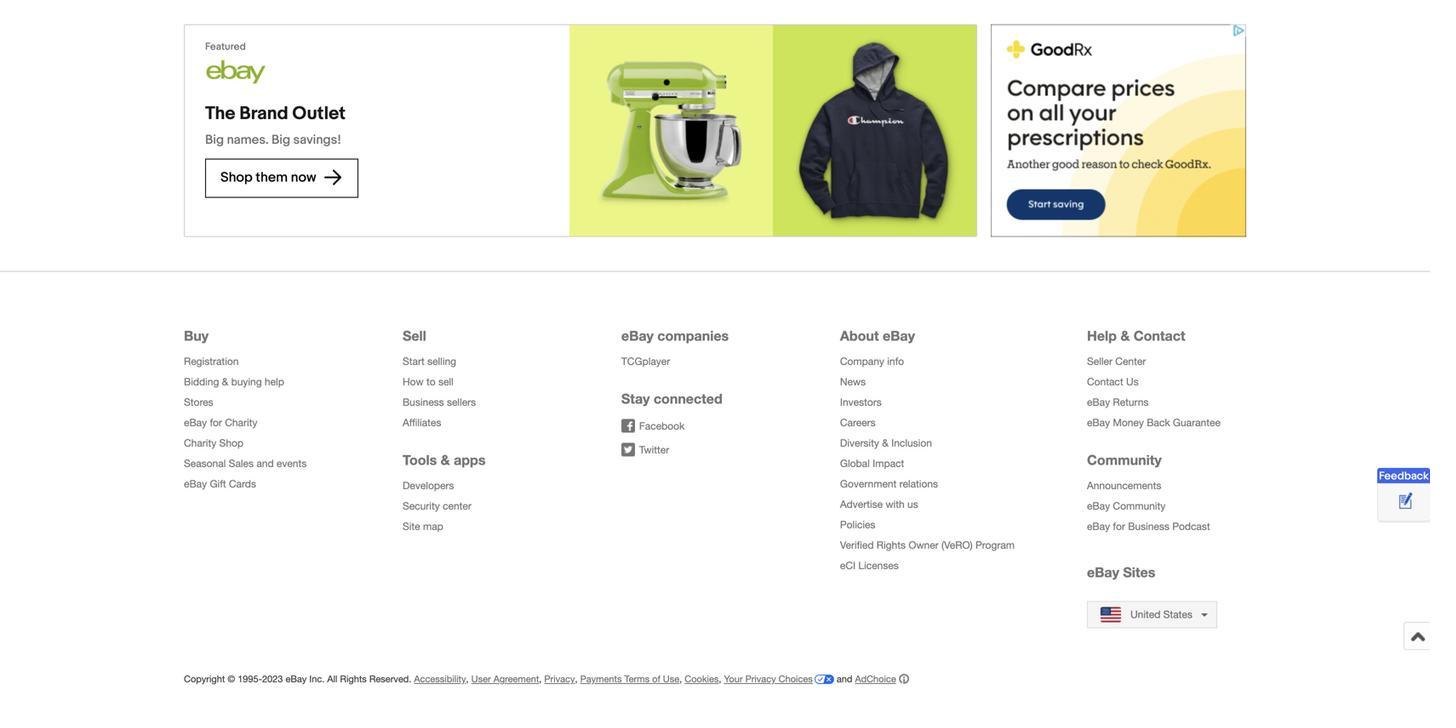 Task type: vqa. For each thing, say whether or not it's contained in the screenshot.
the rightmost Save
no



Task type: locate. For each thing, give the bounding box(es) containing it.
community link
[[1087, 452, 1162, 468]]

shop up "sales"
[[219, 437, 244, 449]]

registration link
[[184, 356, 239, 367]]

1 vertical spatial and
[[837, 674, 853, 685]]

charity up the charity shop link on the left
[[225, 417, 257, 429]]

&
[[1121, 328, 1130, 344], [222, 376, 228, 388], [882, 437, 889, 449], [441, 452, 450, 468]]

affiliates link
[[403, 417, 441, 429]]

back
[[1147, 417, 1170, 429]]

1 big from the left
[[205, 132, 224, 148]]

big down brand
[[272, 132, 290, 148]]

for down ebay community link
[[1113, 521, 1125, 533]]

policies
[[840, 519, 876, 531]]

& up the impact
[[882, 437, 889, 449]]

contact for center
[[1087, 376, 1124, 388]]

help & contact
[[1087, 328, 1186, 344]]

, left the cookies
[[680, 674, 682, 685]]

payments terms of use link
[[580, 674, 680, 685]]

business for how
[[403, 396, 444, 408]]

about ebay link
[[840, 328, 915, 344]]

1 vertical spatial business
[[1128, 521, 1170, 533]]

0 horizontal spatial business
[[403, 396, 444, 408]]

0 vertical spatial business
[[403, 396, 444, 408]]

business down ebay community link
[[1128, 521, 1170, 533]]

1 horizontal spatial big
[[272, 132, 290, 148]]

with
[[886, 499, 905, 511]]

& left apps
[[441, 452, 450, 468]]

1 horizontal spatial charity
[[225, 417, 257, 429]]

0 horizontal spatial privacy
[[544, 674, 575, 685]]

0 horizontal spatial big
[[205, 132, 224, 148]]

1 horizontal spatial business
[[1128, 521, 1170, 533]]

seller center link
[[1087, 356, 1146, 367]]

privacy left 'payments'
[[544, 674, 575, 685]]

shop them now
[[221, 170, 319, 186]]

big
[[205, 132, 224, 148], [272, 132, 290, 148]]

program
[[976, 539, 1015, 551]]

footer
[[175, 281, 1255, 702]]

business up "affiliates" link at the bottom left of the page
[[403, 396, 444, 408]]

0 horizontal spatial contact
[[1087, 376, 1124, 388]]

1995-
[[238, 674, 262, 685]]

0 vertical spatial contact
[[1134, 328, 1186, 344]]

rights
[[877, 539, 906, 551], [340, 674, 367, 685]]

start selling link
[[403, 356, 456, 367]]

about ebay
[[840, 328, 915, 344]]

contact down seller
[[1087, 376, 1124, 388]]

tcgplayer
[[621, 356, 670, 367]]

privacy right your
[[745, 674, 776, 685]]

1 horizontal spatial rights
[[877, 539, 906, 551]]

us
[[1126, 376, 1139, 388]]

and inside the registration bidding & buying help stores ebay for charity charity shop seasonal sales and events ebay gift cards
[[257, 458, 274, 470]]

community inside announcements ebay community ebay for business podcast
[[1113, 500, 1166, 512]]

accessibility link
[[414, 674, 466, 685]]

guarantee
[[1173, 417, 1221, 429]]

business sellers link
[[403, 396, 476, 408]]

community up the ebay for business podcast link
[[1113, 500, 1166, 512]]

big down the the
[[205, 132, 224, 148]]

1 vertical spatial for
[[1113, 521, 1125, 533]]

eci
[[840, 560, 856, 572]]

company
[[840, 356, 885, 367]]

,
[[466, 674, 469, 685], [539, 674, 542, 685], [575, 674, 578, 685], [680, 674, 682, 685], [719, 674, 722, 685]]

0 vertical spatial for
[[210, 417, 222, 429]]

1 vertical spatial rights
[[340, 674, 367, 685]]

1 vertical spatial shop
[[219, 437, 244, 449]]

contact inside the seller center contact us ebay returns ebay money back guarantee
[[1087, 376, 1124, 388]]

and right "sales"
[[257, 458, 274, 470]]

0 vertical spatial and
[[257, 458, 274, 470]]

1 horizontal spatial and
[[837, 674, 853, 685]]

rights right all
[[340, 674, 367, 685]]

0 vertical spatial charity
[[225, 417, 257, 429]]

your privacy choices link
[[724, 674, 834, 685]]

the brand outlet big names. big savings!
[[205, 103, 346, 148]]

contact up the center on the bottom of the page
[[1134, 328, 1186, 344]]

to
[[426, 376, 436, 388]]

licenses
[[859, 560, 899, 572]]

shop
[[221, 170, 253, 186], [219, 437, 244, 449]]

podcast
[[1173, 521, 1210, 533]]

& right help
[[1121, 328, 1130, 344]]

community up announcements link
[[1087, 452, 1162, 468]]

apps
[[454, 452, 486, 468]]

for up the charity shop link on the left
[[210, 417, 222, 429]]

business inside announcements ebay community ebay for business podcast
[[1128, 521, 1170, 533]]

, left user
[[466, 674, 469, 685]]

ebay community link
[[1087, 500, 1166, 512]]

charity shop link
[[184, 437, 244, 449]]

rights up licenses
[[877, 539, 906, 551]]

& inside company info news investors careers diversity & inclusion global impact government relations advertise with us policies verified rights owner (vero) program eci licenses
[[882, 437, 889, 449]]

selling
[[427, 356, 456, 367]]

ebay for business podcast link
[[1087, 521, 1210, 533]]

4 , from the left
[[680, 674, 682, 685]]

tcgplayer link
[[621, 356, 670, 367]]

united
[[1131, 609, 1161, 621]]

ebay gift cards link
[[184, 478, 256, 490]]

0 vertical spatial rights
[[877, 539, 906, 551]]

outlet
[[292, 103, 346, 125]]

announcements
[[1087, 480, 1162, 492]]

and left the adchoice at right
[[837, 674, 853, 685]]

government relations link
[[840, 478, 938, 490]]

, left 'payments'
[[575, 674, 578, 685]]

how to sell link
[[403, 376, 454, 388]]

, left privacy link in the bottom left of the page
[[539, 674, 542, 685]]

us
[[908, 499, 918, 511]]

business inside start selling how to sell business sellers affiliates
[[403, 396, 444, 408]]

charity up the "seasonal"
[[184, 437, 216, 449]]

ebay sites
[[1087, 565, 1156, 581]]

start
[[403, 356, 425, 367]]

1 , from the left
[[466, 674, 469, 685]]

, left your
[[719, 674, 722, 685]]

company info link
[[840, 356, 904, 367]]

copyright
[[184, 674, 225, 685]]

announcements ebay community ebay for business podcast
[[1087, 480, 1210, 533]]

community
[[1087, 452, 1162, 468], [1113, 500, 1166, 512]]

and
[[257, 458, 274, 470], [837, 674, 853, 685]]

developers link
[[403, 480, 454, 492]]

inc.
[[309, 674, 325, 685]]

& left buying
[[222, 376, 228, 388]]

1 horizontal spatial contact
[[1134, 328, 1186, 344]]

for inside announcements ebay community ebay for business podcast
[[1113, 521, 1125, 533]]

2 privacy from the left
[[745, 674, 776, 685]]

1 vertical spatial charity
[[184, 437, 216, 449]]

cards
[[229, 478, 256, 490]]

developers
[[403, 480, 454, 492]]

copyright © 1995-2023 ebay inc. all rights reserved. accessibility , user agreement , privacy , payments terms of use , cookies , your privacy choices
[[184, 674, 813, 685]]

for inside the registration bidding & buying help stores ebay for charity charity shop seasonal sales and events ebay gift cards
[[210, 417, 222, 429]]

ebay down the ebay returns link at the bottom right of page
[[1087, 417, 1110, 429]]

states
[[1164, 609, 1193, 621]]

accessibility
[[414, 674, 466, 685]]

security
[[403, 500, 440, 512]]

now
[[291, 170, 316, 186]]

footer containing buy
[[175, 281, 1255, 702]]

advertise with us link
[[840, 499, 918, 511]]

0 horizontal spatial and
[[257, 458, 274, 470]]

united states
[[1131, 609, 1193, 621]]

gift
[[210, 478, 226, 490]]

3 , from the left
[[575, 674, 578, 685]]

advertisement region
[[991, 24, 1246, 237]]

all
[[327, 674, 337, 685]]

1 vertical spatial contact
[[1087, 376, 1124, 388]]

0 vertical spatial community
[[1087, 452, 1162, 468]]

0 horizontal spatial for
[[210, 417, 222, 429]]

ebay up 'info'
[[883, 328, 915, 344]]

verified
[[840, 539, 874, 551]]

1 horizontal spatial privacy
[[745, 674, 776, 685]]

1 horizontal spatial for
[[1113, 521, 1125, 533]]

facebook
[[639, 420, 685, 432]]

shop left them
[[221, 170, 253, 186]]

for
[[210, 417, 222, 429], [1113, 521, 1125, 533]]

1 vertical spatial community
[[1113, 500, 1166, 512]]



Task type: describe. For each thing, give the bounding box(es) containing it.
©
[[228, 674, 235, 685]]

careers link
[[840, 417, 876, 429]]

ebay left gift
[[184, 478, 207, 490]]

stores link
[[184, 396, 213, 408]]

user
[[471, 674, 491, 685]]

reserved.
[[369, 674, 412, 685]]

ebay left sites
[[1087, 565, 1120, 581]]

twitter link
[[621, 443, 669, 457]]

contact us link
[[1087, 376, 1139, 388]]

names.
[[227, 132, 269, 148]]

twitter
[[639, 444, 669, 456]]

5 , from the left
[[719, 674, 722, 685]]

facebook link
[[621, 419, 685, 433]]

ebay down ebay community link
[[1087, 521, 1110, 533]]

security center link
[[403, 500, 472, 512]]

seasonal
[[184, 458, 226, 470]]

diversity
[[840, 437, 879, 449]]

savings!
[[293, 132, 341, 148]]

adchoice
[[855, 674, 896, 685]]

map
[[423, 521, 443, 533]]

center
[[443, 500, 472, 512]]

of
[[652, 674, 660, 685]]

registration bidding & buying help stores ebay for charity charity shop seasonal sales and events ebay gift cards
[[184, 356, 307, 490]]

help & contact link
[[1087, 328, 1186, 344]]

help
[[1087, 328, 1117, 344]]

0 vertical spatial shop
[[221, 170, 253, 186]]

0 horizontal spatial rights
[[340, 674, 367, 685]]

bidding
[[184, 376, 219, 388]]

stay connected
[[621, 391, 723, 407]]

ebay returns link
[[1087, 396, 1149, 408]]

feedback
[[1379, 470, 1429, 483]]

ebay for charity link
[[184, 417, 257, 429]]

them
[[256, 170, 288, 186]]

2 big from the left
[[272, 132, 290, 148]]

contact for &
[[1134, 328, 1186, 344]]

investors
[[840, 396, 882, 408]]

info
[[887, 356, 904, 367]]

impact
[[873, 458, 904, 470]]

privacy link
[[544, 674, 575, 685]]

events
[[277, 458, 307, 470]]

bidding & buying help link
[[184, 376, 284, 388]]

use
[[663, 674, 680, 685]]

news link
[[840, 376, 866, 388]]

0 horizontal spatial charity
[[184, 437, 216, 449]]

& inside the registration bidding & buying help stores ebay for charity charity shop seasonal sales and events ebay gift cards
[[222, 376, 228, 388]]

2023
[[262, 674, 283, 685]]

ebay down contact us link
[[1087, 396, 1110, 408]]

ebay up tcgplayer
[[621, 328, 654, 344]]

registration
[[184, 356, 239, 367]]

advertise
[[840, 499, 883, 511]]

terms
[[625, 674, 650, 685]]

shop inside the registration bidding & buying help stores ebay for charity charity shop seasonal sales and events ebay gift cards
[[219, 437, 244, 449]]

featured
[[205, 41, 246, 53]]

sites
[[1123, 565, 1156, 581]]

united states button
[[1087, 602, 1217, 629]]

rights inside company info news investors careers diversity & inclusion global impact government relations advertise with us policies verified rights owner (vero) program eci licenses
[[877, 539, 906, 551]]

sell
[[403, 328, 426, 344]]

policies link
[[840, 519, 876, 531]]

cookies link
[[685, 674, 719, 685]]

careers
[[840, 417, 876, 429]]

announcements link
[[1087, 480, 1162, 492]]

stores
[[184, 396, 213, 408]]

2 , from the left
[[539, 674, 542, 685]]

start selling how to sell business sellers affiliates
[[403, 356, 476, 429]]

seller center contact us ebay returns ebay money back guarantee
[[1087, 356, 1221, 429]]

ebay down stores
[[184, 417, 207, 429]]

ebay companies
[[621, 328, 729, 344]]

developers security center site map
[[403, 480, 472, 533]]

sales
[[229, 458, 254, 470]]

agreement
[[494, 674, 539, 685]]

connected
[[654, 391, 723, 407]]

sell
[[438, 376, 454, 388]]

buy
[[184, 328, 209, 344]]

ebay left "inc."
[[286, 674, 307, 685]]

ebay down announcements link
[[1087, 500, 1110, 512]]

1 privacy from the left
[[544, 674, 575, 685]]

business for community
[[1128, 521, 1170, 533]]

returns
[[1113, 396, 1149, 408]]

the
[[205, 103, 235, 125]]

government
[[840, 478, 897, 490]]

about
[[840, 328, 879, 344]]

money
[[1113, 417, 1144, 429]]

how
[[403, 376, 424, 388]]

brand
[[239, 103, 288, 125]]

cookies
[[685, 674, 719, 685]]

inclusion
[[891, 437, 932, 449]]

user agreement link
[[471, 674, 539, 685]]

owner
[[909, 539, 939, 551]]

site map link
[[403, 521, 443, 533]]

adchoice link
[[855, 674, 909, 685]]

affiliates
[[403, 417, 441, 429]]



